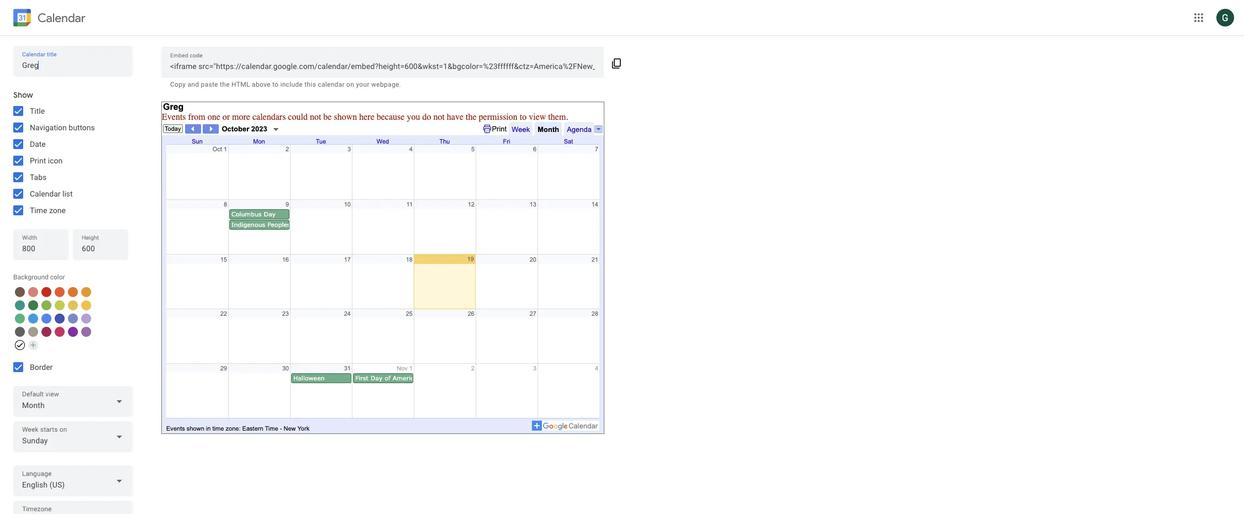 Task type: locate. For each thing, give the bounding box(es) containing it.
icon
[[48, 156, 63, 165]]

citron menu item
[[68, 301, 78, 311]]

include
[[281, 81, 303, 88]]

basil menu item
[[28, 301, 38, 311]]

show
[[13, 90, 33, 100]]

None field
[[13, 386, 133, 417], [13, 422, 133, 453], [13, 466, 133, 497], [13, 386, 133, 417], [13, 422, 133, 453], [13, 466, 133, 497]]

None text field
[[22, 57, 124, 73], [170, 59, 596, 74], [22, 57, 124, 73], [170, 59, 596, 74]]

tangerine menu item
[[55, 287, 65, 297]]

pistachio menu item
[[41, 301, 51, 311]]

to
[[272, 81, 279, 88]]

cocoa menu item
[[15, 287, 25, 297]]

0 vertical spatial calendar
[[38, 10, 86, 25]]

date
[[30, 140, 46, 149]]

navigation
[[30, 123, 67, 132]]

copy
[[170, 81, 186, 88]]

None number field
[[22, 241, 60, 256], [82, 241, 119, 256], [22, 241, 60, 256], [82, 241, 119, 256]]

border
[[30, 363, 53, 372]]

on
[[347, 81, 354, 88]]

calendar link
[[11, 7, 86, 31]]

calendar color menu item
[[15, 341, 25, 350]]

list
[[62, 190, 73, 198]]

paste
[[201, 81, 218, 88]]

1 vertical spatial calendar
[[30, 190, 61, 198]]

calendar
[[38, 10, 86, 25], [30, 190, 61, 198]]

tabs
[[30, 173, 47, 182]]

title
[[30, 107, 45, 116]]

content_copy
[[612, 58, 623, 69]]

above
[[252, 81, 271, 88]]



Task type: describe. For each thing, give the bounding box(es) containing it.
flamingo menu item
[[28, 287, 38, 297]]

mango menu item
[[81, 287, 91, 297]]

copy and paste the html above to include this calendar on your webpage.
[[170, 81, 401, 88]]

lavender menu item
[[68, 314, 78, 324]]

webpage.
[[371, 81, 401, 88]]

calendar
[[318, 81, 345, 88]]

print icon
[[30, 156, 63, 165]]

banana menu item
[[81, 301, 91, 311]]

background color
[[13, 274, 65, 281]]

avocado menu item
[[55, 301, 65, 311]]

cobalt menu item
[[41, 314, 51, 324]]

your
[[356, 81, 370, 88]]

and
[[188, 81, 199, 88]]

amethyst menu item
[[81, 327, 91, 337]]

time zone
[[30, 206, 66, 215]]

html
[[232, 81, 250, 88]]

navigation buttons
[[30, 123, 95, 132]]

time
[[30, 206, 47, 215]]

calendar for calendar
[[38, 10, 86, 25]]

color
[[50, 274, 65, 281]]

print
[[30, 156, 46, 165]]

birch menu item
[[28, 327, 38, 337]]

calendar list
[[30, 190, 73, 198]]

eucalyptus menu item
[[15, 301, 25, 311]]

blueberry menu item
[[55, 314, 65, 324]]

buttons
[[69, 123, 95, 132]]

tomato menu item
[[41, 287, 51, 297]]

wisteria menu item
[[81, 314, 91, 324]]

calendar for calendar list
[[30, 190, 61, 198]]

zone
[[49, 206, 66, 215]]

sage menu item
[[15, 314, 25, 324]]

cherry blossom menu item
[[55, 327, 65, 337]]

pumpkin menu item
[[68, 287, 78, 297]]

the
[[220, 81, 230, 88]]

add custom color menu item
[[28, 341, 38, 350]]

radicchio menu item
[[41, 327, 51, 337]]

this
[[305, 81, 316, 88]]

content_copy button
[[604, 49, 630, 76]]

grape menu item
[[68, 327, 78, 337]]

peacock menu item
[[28, 314, 38, 324]]

background
[[13, 274, 49, 281]]

graphite menu item
[[15, 327, 25, 337]]



Task type: vqa. For each thing, say whether or not it's contained in the screenshot.
text field
yes



